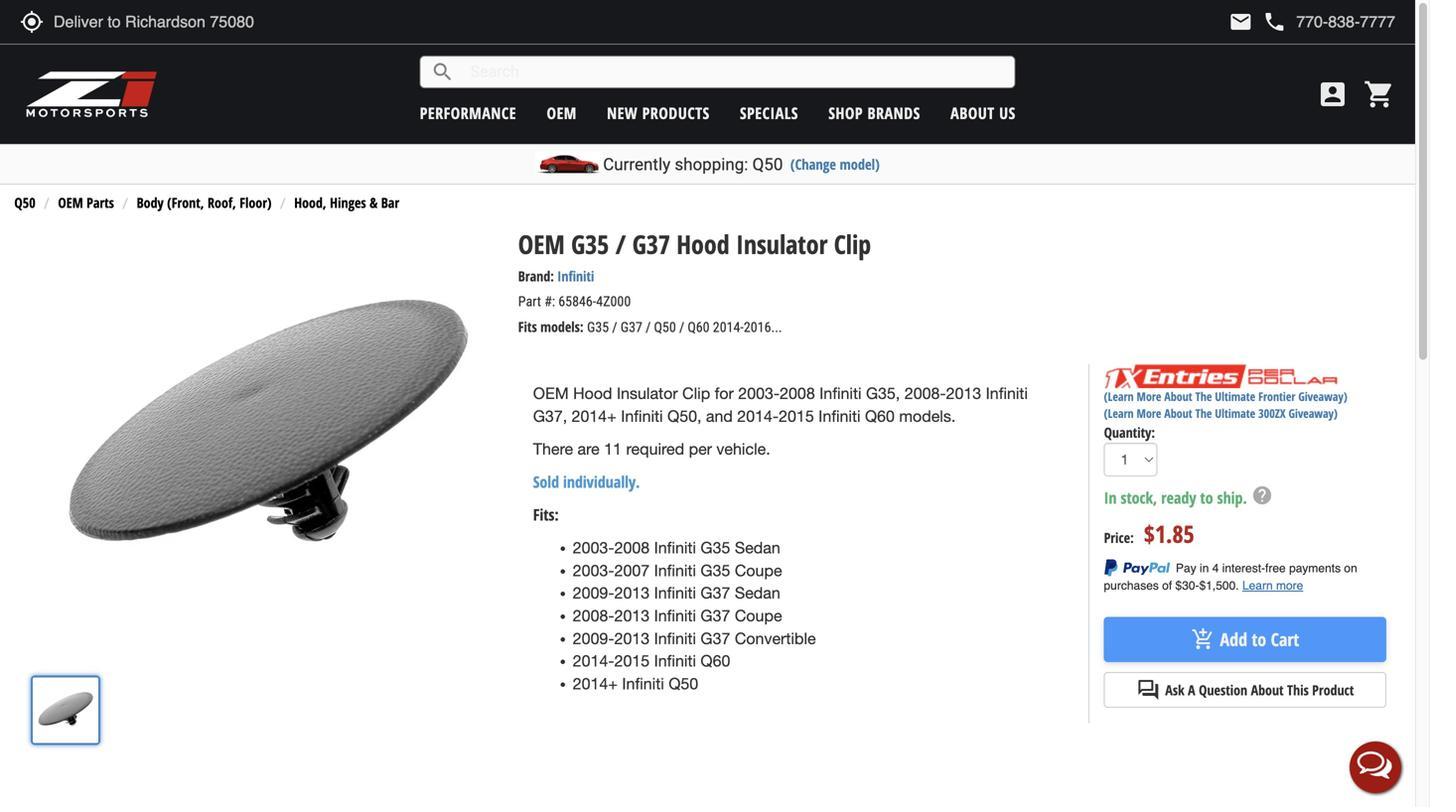 Task type: vqa. For each thing, say whether or not it's contained in the screenshot.
at within the the Rest assured, this change allows us to focus our expertise and resources on what we do best: enhancing the performance of your Nissan and Infiniti vehicles. We are confident that this shift will enable us to deliver even higher quality and more specialized services to our valued customers. Thank you for your continued support, and we look forward to serving you at the Z1 Performance Center.
no



Task type: describe. For each thing, give the bounding box(es) containing it.
2 (learn from the top
[[1105, 406, 1134, 422]]

phone link
[[1263, 10, 1396, 34]]

account_box
[[1318, 79, 1349, 110]]

about left us
[[951, 102, 995, 124]]

2 2009- from the top
[[573, 630, 615, 648]]

2008 inside "oem hood insulator clip for 2003-2008 infiniti g35, 2008-2013 infiniti g37, 2014+ infiniti q50, and 2014-2015 infiniti q60 models."
[[780, 385, 816, 403]]

(learn more about the ultimate frontier giveaway) (learn more about the ultimate 300zx giveaway)
[[1105, 389, 1348, 422]]

1 vertical spatial 2003-
[[573, 539, 615, 557]]

part
[[518, 294, 541, 310]]

about us link
[[951, 102, 1016, 124]]

body (front, roof, floor) link
[[137, 193, 272, 212]]

there
[[533, 440, 573, 459]]

oem g35 / g37 hood insulator clip brand: infiniti part #: 65846-4z000 fits models: g35 / g37 / q50 / q60 2014-2016...
[[518, 226, 872, 336]]

ship.
[[1218, 487, 1248, 509]]

clip inside "oem hood insulator clip for 2003-2008 infiniti g35, 2008-2013 infiniti g37, 2014+ infiniti q50, and 2014-2015 infiniti q60 models."
[[683, 385, 711, 403]]

2008 inside 2003-2008 infiniti g35 sedan 2003-2007 infiniti g35 coupe 2009-2013 infiniti g37 sedan 2008-2013 infiniti g37 coupe 2009-2013 infiniti g37 convertible 2014-2015 infiniti q60 2014+ infiniti q50
[[615, 539, 650, 557]]

currently shopping: q50 (change model)
[[603, 155, 880, 174]]

per
[[689, 440, 712, 459]]

2003-2008 infiniti g35 sedan 2003-2007 infiniti g35 coupe 2009-2013 infiniti g37 sedan 2008-2013 infiniti g37 coupe 2009-2013 infiniti g37 convertible 2014-2015 infiniti q60 2014+ infiniti q50
[[573, 539, 816, 694]]

2013 inside "oem hood insulator clip for 2003-2008 infiniti g35, 2008-2013 infiniti g37, 2014+ infiniti q50, and 2014-2015 infiniti q60 models."
[[947, 385, 982, 403]]

(learn more about the ultimate frontier giveaway) link
[[1105, 389, 1348, 405]]

specials
[[740, 102, 799, 124]]

1 vertical spatial giveaway)
[[1289, 406, 1338, 422]]

about up (learn more about the ultimate 300zx giveaway) link
[[1165, 389, 1193, 405]]

hood, hinges & bar link
[[294, 193, 400, 212]]

hood,
[[294, 193, 327, 212]]

question_answer
[[1137, 679, 1161, 703]]

insulator inside oem g35 / g37 hood insulator clip brand: infiniti part #: 65846-4z000 fits models: g35 / g37 / q50 / q60 2014-2016...
[[736, 226, 828, 262]]

this
[[1288, 681, 1310, 700]]

g35,
[[866, 385, 901, 403]]

roof,
[[208, 193, 236, 212]]

mail phone
[[1230, 10, 1287, 34]]

currently
[[603, 155, 671, 174]]

shop
[[829, 102, 864, 124]]

2 coupe from the top
[[735, 607, 783, 626]]

oem parts
[[58, 193, 114, 212]]

/ up 4z000
[[616, 226, 626, 262]]

my_location
[[20, 10, 44, 34]]

2014- inside "oem hood insulator clip for 2003-2008 infiniti g35, 2008-2013 infiniti g37, 2014+ infiniti q50, and 2014-2015 infiniti q60 models."
[[738, 407, 779, 426]]

oem link
[[547, 102, 577, 124]]

price:
[[1105, 529, 1135, 547]]

Search search field
[[455, 57, 1015, 87]]

floor)
[[240, 193, 272, 212]]

quantity:
[[1105, 423, 1156, 442]]

&
[[370, 193, 378, 212]]

to inside the in stock, ready to ship. help
[[1201, 487, 1214, 509]]

(learn more about the ultimate 300zx giveaway) link
[[1105, 406, 1338, 422]]

individually.
[[563, 471, 640, 493]]

ready
[[1162, 487, 1197, 509]]

1 more from the top
[[1137, 389, 1162, 405]]

65846-
[[559, 294, 597, 310]]

oem parts link
[[58, 193, 114, 212]]

in stock, ready to ship. help
[[1105, 485, 1274, 509]]

shop brands link
[[829, 102, 921, 124]]

in
[[1105, 487, 1117, 509]]

parts
[[87, 193, 114, 212]]

shopping_cart
[[1364, 79, 1396, 110]]

q60 inside 2003-2008 infiniti g35 sedan 2003-2007 infiniti g35 coupe 2009-2013 infiniti g37 sedan 2008-2013 infiniti g37 coupe 2009-2013 infiniti g37 convertible 2014-2015 infiniti q60 2014+ infiniti q50
[[701, 653, 731, 671]]

shop brands
[[829, 102, 921, 124]]

and
[[706, 407, 733, 426]]

brands
[[868, 102, 921, 124]]

2014+ inside 2003-2008 infiniti g35 sedan 2003-2007 infiniti g35 coupe 2009-2013 infiniti g37 sedan 2008-2013 infiniti g37 coupe 2009-2013 infiniti g37 convertible 2014-2015 infiniti q60 2014+ infiniti q50
[[573, 675, 618, 694]]

infiniti link
[[558, 267, 595, 286]]

oem for g35
[[518, 226, 565, 262]]

/ down 4z000
[[613, 320, 618, 336]]

hood inside oem g35 / g37 hood insulator clip brand: infiniti part #: 65846-4z000 fits models: g35 / g37 / q50 / q60 2014-2016...
[[677, 226, 730, 262]]

2 more from the top
[[1137, 406, 1162, 422]]

vehicle.
[[717, 440, 771, 459]]

hood, hinges & bar
[[294, 193, 400, 212]]

about inside question_answer ask a question about this product
[[1252, 681, 1284, 700]]

2015 inside "oem hood insulator clip for 2003-2008 infiniti g35, 2008-2013 infiniti g37, 2014+ infiniti q50, and 2014-2015 infiniti q60 models."
[[779, 407, 815, 426]]

performance
[[420, 102, 517, 124]]

1 2009- from the top
[[573, 584, 615, 603]]

oem hood insulator clip for 2003-2008 infiniti g35, 2008-2013 infiniti g37, 2014+ infiniti q50, and 2014-2015 infiniti q60 models.
[[533, 385, 1029, 426]]

11
[[604, 440, 622, 459]]

2008- inside "oem hood insulator clip for 2003-2008 infiniti g35, 2008-2013 infiniti g37, 2014+ infiniti q50, and 2014-2015 infiniti q60 models."
[[905, 385, 947, 403]]

bar
[[381, 193, 400, 212]]

q50 inside oem g35 / g37 hood insulator clip brand: infiniti part #: 65846-4z000 fits models: g35 / g37 / q50 / q60 2014-2016...
[[654, 320, 676, 336]]

fits:
[[533, 504, 559, 526]]

q60 inside oem g35 / g37 hood insulator clip brand: infiniti part #: 65846-4z000 fits models: g35 / g37 / q50 / q60 2014-2016...
[[688, 320, 710, 336]]

about us
[[951, 102, 1016, 124]]

required
[[626, 440, 685, 459]]

#:
[[545, 294, 556, 310]]

for
[[715, 385, 734, 403]]

new products link
[[607, 102, 710, 124]]

a
[[1189, 681, 1196, 700]]

mail link
[[1230, 10, 1253, 34]]

search
[[431, 60, 455, 84]]

hood inside "oem hood insulator clip for 2003-2008 infiniti g35, 2008-2013 infiniti g37, 2014+ infiniti q50, and 2014-2015 infiniti q60 models."
[[573, 385, 613, 403]]



Task type: locate. For each thing, give the bounding box(es) containing it.
1 vertical spatial the
[[1196, 406, 1213, 422]]

(change
[[791, 155, 837, 174]]

oem
[[547, 102, 577, 124], [58, 193, 83, 212], [518, 226, 565, 262], [533, 385, 569, 403]]

1 vertical spatial hood
[[573, 385, 613, 403]]

(change model) link
[[791, 155, 880, 174]]

hood down shopping:
[[677, 226, 730, 262]]

0 vertical spatial q60
[[688, 320, 710, 336]]

2014-
[[713, 320, 744, 336], [738, 407, 779, 426], [573, 653, 615, 671]]

oem up g37,
[[533, 385, 569, 403]]

oem left parts
[[58, 193, 83, 212]]

specials link
[[740, 102, 799, 124]]

giveaway) right frontier
[[1299, 389, 1348, 405]]

question
[[1199, 681, 1248, 700]]

2008- down 2007
[[573, 607, 615, 626]]

2003- up 2007
[[573, 539, 615, 557]]

are
[[578, 440, 600, 459]]

body
[[137, 193, 164, 212]]

1 vertical spatial more
[[1137, 406, 1162, 422]]

2 sedan from the top
[[735, 584, 781, 603]]

giveaway) down frontier
[[1289, 406, 1338, 422]]

1 vertical spatial 2008
[[615, 539, 650, 557]]

1 ultimate from the top
[[1216, 389, 1256, 405]]

2008- inside 2003-2008 infiniti g35 sedan 2003-2007 infiniti g35 coupe 2009-2013 infiniti g37 sedan 2008-2013 infiniti g37 coupe 2009-2013 infiniti g37 convertible 2014-2015 infiniti q60 2014+ infiniti q50
[[573, 607, 615, 626]]

z1 motorsports logo image
[[25, 70, 158, 119]]

2008 right for at top
[[780, 385, 816, 403]]

0 vertical spatial 2003-
[[739, 385, 780, 403]]

1 vertical spatial insulator
[[617, 385, 678, 403]]

account_box link
[[1313, 79, 1354, 110]]

0 horizontal spatial hood
[[573, 385, 613, 403]]

/ left 2016...
[[680, 320, 685, 336]]

oem inside "oem hood insulator clip for 2003-2008 infiniti g35, 2008-2013 infiniti g37, 2014+ infiniti q50, and 2014-2015 infiniti q60 models."
[[533, 385, 569, 403]]

price: $1.85
[[1105, 518, 1195, 550]]

0 vertical spatial coupe
[[735, 562, 783, 580]]

models:
[[541, 318, 584, 336]]

2 vertical spatial 2003-
[[573, 562, 615, 580]]

the up (learn more about the ultimate 300zx giveaway) link
[[1196, 389, 1213, 405]]

1 vertical spatial 2009-
[[573, 630, 615, 648]]

0 vertical spatial 2008
[[780, 385, 816, 403]]

model)
[[840, 155, 880, 174]]

1 the from the top
[[1196, 389, 1213, 405]]

q50,
[[668, 407, 702, 426]]

question_answer ask a question about this product
[[1137, 679, 1355, 703]]

2014- up for at top
[[713, 320, 744, 336]]

phone
[[1263, 10, 1287, 34]]

1 horizontal spatial clip
[[834, 226, 872, 262]]

0 vertical spatial the
[[1196, 389, 1213, 405]]

2003- down sold individually. on the bottom left
[[573, 562, 615, 580]]

clip down model)
[[834, 226, 872, 262]]

shopping_cart link
[[1359, 79, 1396, 110]]

2015 inside 2003-2008 infiniti g35 sedan 2003-2007 infiniti g35 coupe 2009-2013 infiniti g37 sedan 2008-2013 infiniti g37 coupe 2009-2013 infiniti g37 convertible 2014-2015 infiniti q60 2014+ infiniti q50
[[615, 653, 650, 671]]

0 vertical spatial clip
[[834, 226, 872, 262]]

2016...
[[744, 320, 783, 336]]

g35
[[572, 226, 609, 262], [587, 320, 609, 336], [701, 539, 731, 557], [701, 562, 731, 580]]

ultimate down the (learn more about the ultimate frontier giveaway) link
[[1216, 406, 1256, 422]]

hood
[[677, 226, 730, 262], [573, 385, 613, 403]]

to left ship.
[[1201, 487, 1214, 509]]

0 vertical spatial 2009-
[[573, 584, 615, 603]]

more
[[1137, 389, 1162, 405], [1137, 406, 1162, 422]]

1 vertical spatial (learn
[[1105, 406, 1134, 422]]

2003- right for at top
[[739, 385, 780, 403]]

q50
[[753, 155, 783, 174], [14, 193, 35, 212], [654, 320, 676, 336], [669, 675, 699, 694]]

oem left new
[[547, 102, 577, 124]]

ultimate up (learn more about the ultimate 300zx giveaway) link
[[1216, 389, 1256, 405]]

insulator inside "oem hood insulator clip for 2003-2008 infiniti g35, 2008-2013 infiniti g37, 2014+ infiniti q50, and 2014-2015 infiniti q60 models."
[[617, 385, 678, 403]]

0 vertical spatial 2014+
[[572, 407, 617, 426]]

1 vertical spatial sedan
[[735, 584, 781, 603]]

us
[[1000, 102, 1016, 124]]

clip up q50,
[[683, 385, 711, 403]]

2 the from the top
[[1196, 406, 1213, 422]]

2015 down 2007
[[615, 653, 650, 671]]

1 horizontal spatial to
[[1253, 628, 1267, 652]]

0 vertical spatial to
[[1201, 487, 1214, 509]]

0 horizontal spatial insulator
[[617, 385, 678, 403]]

q60
[[688, 320, 710, 336], [701, 653, 731, 671]]

1 sedan from the top
[[735, 539, 781, 557]]

1 horizontal spatial insulator
[[736, 226, 828, 262]]

fits
[[518, 318, 537, 336]]

$1.85
[[1145, 518, 1195, 550]]

0 vertical spatial more
[[1137, 389, 1162, 405]]

convertible
[[735, 630, 816, 648]]

infiniti inside oem g35 / g37 hood insulator clip brand: infiniti part #: 65846-4z000 fits models: g35 / g37 / q50 / q60 2014-2016...
[[558, 267, 595, 286]]

0 vertical spatial sedan
[[735, 539, 781, 557]]

hinges
[[330, 193, 366, 212]]

(learn
[[1105, 389, 1134, 405], [1105, 406, 1134, 422]]

2003- for 2007
[[573, 562, 615, 580]]

1 coupe from the top
[[735, 562, 783, 580]]

q50 link
[[14, 193, 35, 212]]

infiniti
[[558, 267, 595, 286], [820, 385, 862, 403], [986, 385, 1029, 403], [621, 407, 663, 426], [819, 407, 861, 426], [654, 539, 697, 557], [654, 562, 697, 580], [654, 584, 697, 603], [654, 607, 697, 626], [654, 630, 697, 648], [654, 653, 697, 671], [622, 675, 665, 694]]

0 horizontal spatial 2015
[[615, 653, 650, 671]]

help
[[1252, 485, 1274, 507]]

products
[[643, 102, 710, 124]]

clip inside oem g35 / g37 hood insulator clip brand: infiniti part #: 65846-4z000 fits models: g35 / g37 / q50 / q60 2014-2016...
[[834, 226, 872, 262]]

1 vertical spatial 2015
[[615, 653, 650, 671]]

oem up "brand:"
[[518, 226, 565, 262]]

2015 right and
[[779, 407, 815, 426]]

body (front, roof, floor)
[[137, 193, 272, 212]]

clip
[[834, 226, 872, 262], [683, 385, 711, 403]]

0 horizontal spatial to
[[1201, 487, 1214, 509]]

2014+
[[572, 407, 617, 426], [573, 675, 618, 694]]

1 vertical spatial coupe
[[735, 607, 783, 626]]

2014- up vehicle.
[[738, 407, 779, 426]]

0 vertical spatial ultimate
[[1216, 389, 1256, 405]]

1 vertical spatial 2014+
[[573, 675, 618, 694]]

about
[[951, 102, 995, 124], [1165, 389, 1193, 405], [1165, 406, 1193, 422], [1252, 681, 1284, 700]]

2008- up q60 models.
[[905, 385, 947, 403]]

2008-
[[905, 385, 947, 403], [573, 607, 615, 626]]

q50 inside 2003-2008 infiniti g35 sedan 2003-2007 infiniti g35 coupe 2009-2013 infiniti g37 sedan 2008-2013 infiniti g37 coupe 2009-2013 infiniti g37 convertible 2014-2015 infiniti q60 2014+ infiniti q50
[[669, 675, 699, 694]]

brand:
[[518, 267, 554, 286]]

2003-
[[739, 385, 780, 403], [573, 539, 615, 557], [573, 562, 615, 580]]

1 horizontal spatial hood
[[677, 226, 730, 262]]

1 vertical spatial 2014-
[[738, 407, 779, 426]]

sold
[[533, 471, 560, 493]]

1 vertical spatial to
[[1253, 628, 1267, 652]]

oem for parts
[[58, 193, 83, 212]]

0 vertical spatial (learn
[[1105, 389, 1134, 405]]

2015
[[779, 407, 815, 426], [615, 653, 650, 671]]

the
[[1196, 389, 1213, 405], [1196, 406, 1213, 422]]

0 vertical spatial giveaway)
[[1299, 389, 1348, 405]]

cart
[[1272, 628, 1300, 652]]

add
[[1221, 628, 1248, 652]]

2014- inside oem g35 / g37 hood insulator clip brand: infiniti part #: 65846-4z000 fits models: g35 / g37 / q50 / q60 2014-2016...
[[713, 320, 744, 336]]

new products
[[607, 102, 710, 124]]

insulator up q50,
[[617, 385, 678, 403]]

add_shopping_cart add to cart
[[1192, 628, 1300, 652]]

insulator up 2016...
[[736, 226, 828, 262]]

add_shopping_cart
[[1192, 628, 1216, 652]]

4z000
[[596, 294, 631, 310]]

1 horizontal spatial 2015
[[779, 407, 815, 426]]

about left this
[[1252, 681, 1284, 700]]

new
[[607, 102, 638, 124]]

there are 11 required per vehicle.
[[533, 440, 775, 459]]

0 horizontal spatial 2008
[[615, 539, 650, 557]]

about down the (learn more about the ultimate frontier giveaway) link
[[1165, 406, 1193, 422]]

2014- inside 2003-2008 infiniti g35 sedan 2003-2007 infiniti g35 coupe 2009-2013 infiniti g37 sedan 2008-2013 infiniti g37 coupe 2009-2013 infiniti g37 convertible 2014-2015 infiniti q60 2014+ infiniti q50
[[573, 653, 615, 671]]

to right add
[[1253, 628, 1267, 652]]

/
[[616, 226, 626, 262], [613, 320, 618, 336], [646, 320, 651, 336], [680, 320, 685, 336]]

2 vertical spatial 2014-
[[573, 653, 615, 671]]

0 vertical spatial 2014-
[[713, 320, 744, 336]]

0 vertical spatial 2008-
[[905, 385, 947, 403]]

2007
[[615, 562, 650, 580]]

sedan
[[735, 539, 781, 557], [735, 584, 781, 603]]

300zx
[[1259, 406, 1286, 422]]

frontier
[[1259, 389, 1296, 405]]

oem inside oem g35 / g37 hood insulator clip brand: infiniti part #: 65846-4z000 fits models: g35 / g37 / q50 / q60 2014-2016...
[[518, 226, 565, 262]]

(front,
[[167, 193, 204, 212]]

to
[[1201, 487, 1214, 509], [1253, 628, 1267, 652]]

q60 models.
[[865, 407, 956, 426]]

2 ultimate from the top
[[1216, 406, 1256, 422]]

2008 up 2007
[[615, 539, 650, 557]]

2014- down 2007
[[573, 653, 615, 671]]

0 horizontal spatial clip
[[683, 385, 711, 403]]

shopping:
[[675, 155, 749, 174]]

product
[[1313, 681, 1355, 700]]

0 horizontal spatial 2008-
[[573, 607, 615, 626]]

oem for hood
[[533, 385, 569, 403]]

0 vertical spatial insulator
[[736, 226, 828, 262]]

2008
[[780, 385, 816, 403], [615, 539, 650, 557]]

/ right 'models:'
[[646, 320, 651, 336]]

2003- for 2008
[[739, 385, 780, 403]]

1 horizontal spatial 2008
[[780, 385, 816, 403]]

stock,
[[1121, 487, 1158, 509]]

2003- inside "oem hood insulator clip for 2003-2008 infiniti g35, 2008-2013 infiniti g37, 2014+ infiniti q50, and 2014-2015 infiniti q60 models."
[[739, 385, 780, 403]]

1 vertical spatial q60
[[701, 653, 731, 671]]

the down the (learn more about the ultimate frontier giveaway) link
[[1196, 406, 1213, 422]]

1 horizontal spatial 2008-
[[905, 385, 947, 403]]

1 vertical spatial ultimate
[[1216, 406, 1256, 422]]

2014+ inside "oem hood insulator clip for 2003-2008 infiniti g35, 2008-2013 infiniti g37, 2014+ infiniti q50, and 2014-2015 infiniti q60 models."
[[572, 407, 617, 426]]

1 vertical spatial clip
[[683, 385, 711, 403]]

2009-
[[573, 584, 615, 603], [573, 630, 615, 648]]

0 vertical spatial 2015
[[779, 407, 815, 426]]

1 vertical spatial 2008-
[[573, 607, 615, 626]]

hood up are
[[573, 385, 613, 403]]

0 vertical spatial hood
[[677, 226, 730, 262]]

mail
[[1230, 10, 1253, 34]]

1 (learn from the top
[[1105, 389, 1134, 405]]

sold individually.
[[533, 471, 644, 493]]



